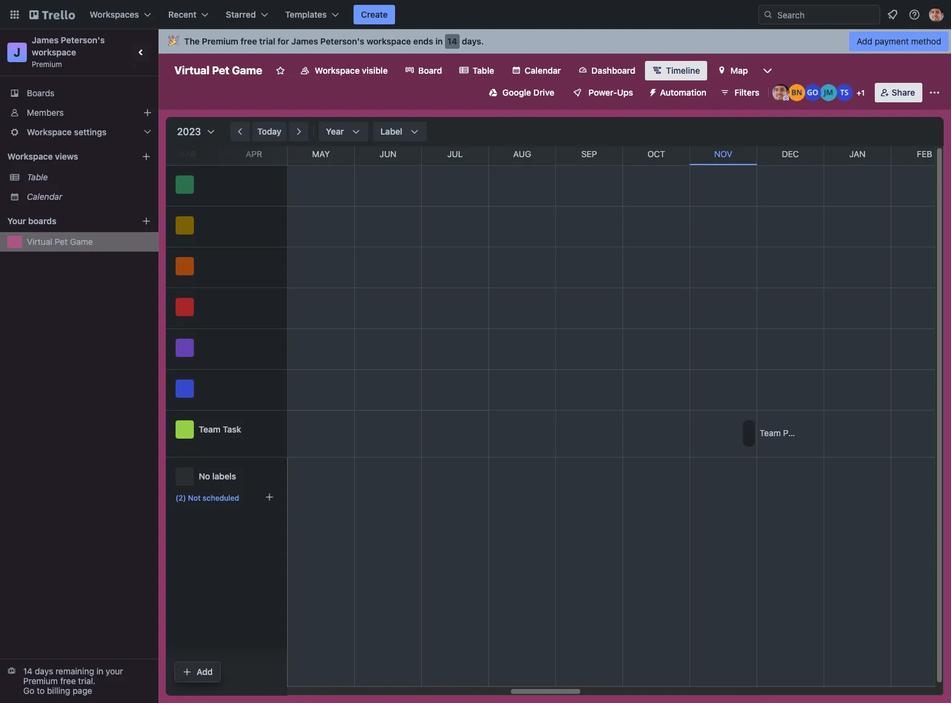 Task type: vqa. For each thing, say whether or not it's contained in the screenshot.
Add for Add payment method
yes



Task type: describe. For each thing, give the bounding box(es) containing it.
james inside james peterson's workspace premium
[[32, 35, 59, 45]]

jun
[[380, 149, 397, 159]]

may
[[312, 149, 330, 159]]

boards
[[28, 216, 57, 226]]

in inside banner
[[436, 36, 443, 46]]

workspace for workspace views
[[7, 151, 53, 162]]

🎉
[[168, 36, 179, 46]]

automation
[[660, 87, 707, 98]]

ben nelson (bennelson96) image
[[788, 84, 805, 101]]

workspaces button
[[82, 5, 159, 24]]

feb
[[917, 149, 932, 159]]

0 vertical spatial workspace
[[367, 36, 411, 46]]

your
[[7, 216, 26, 226]]

add button
[[175, 663, 220, 682]]

sm image
[[643, 83, 660, 100]]

(2)
[[176, 494, 186, 503]]

james peterson's workspace premium
[[32, 35, 107, 69]]

0 horizontal spatial table link
[[27, 171, 151, 184]]

not
[[188, 494, 201, 503]]

14 inside 14 days remaining in your premium free trial. go to billing page
[[23, 667, 32, 677]]

0 notifications image
[[885, 7, 900, 22]]

members link
[[0, 103, 159, 123]]

jan
[[850, 149, 866, 159]]

your boards with 1 items element
[[7, 214, 123, 229]]

aug
[[513, 149, 531, 159]]

dec
[[782, 149, 799, 159]]

back to home image
[[29, 5, 75, 24]]

no labels
[[199, 471, 236, 482]]

1 horizontal spatial table link
[[452, 61, 502, 80]]

oct
[[648, 149, 665, 159]]

google drive
[[503, 87, 554, 98]]

0 horizontal spatial calendar
[[27, 191, 62, 202]]

workspace visible
[[315, 65, 388, 76]]

add payment method link
[[850, 32, 949, 51]]

label button
[[373, 122, 427, 141]]

today
[[257, 126, 282, 137]]

board
[[418, 65, 442, 76]]

go
[[23, 686, 34, 696]]

workspace views
[[7, 151, 78, 162]]

billing
[[47, 686, 70, 696]]

free inside 14 days remaining in your premium free trial. go to billing page
[[60, 676, 76, 687]]

sep
[[582, 149, 597, 159]]

google drive icon image
[[489, 88, 498, 97]]

timeline
[[666, 65, 700, 76]]

tara schultz (taraschultz7) image
[[836, 84, 853, 101]]

add for add payment method
[[857, 36, 873, 46]]

members
[[27, 107, 64, 118]]

task
[[223, 424, 241, 435]]

this member is an admin of this board. image
[[783, 96, 789, 101]]

templates
[[285, 9, 327, 20]]

create button
[[354, 5, 395, 24]]

+ 1
[[857, 88, 865, 98]]

gary orlando (garyorlando) image
[[804, 84, 821, 101]]

star or unstar board image
[[276, 66, 286, 76]]

automation button
[[643, 83, 714, 102]]

virtual pet game inside text box
[[174, 64, 262, 77]]

workspace visible button
[[293, 61, 395, 80]]

for
[[278, 36, 289, 46]]

days.
[[462, 36, 484, 46]]

starred
[[226, 9, 256, 20]]

virtual pet game inside "link"
[[27, 237, 93, 247]]

workspace settings
[[27, 127, 107, 137]]

drive
[[533, 87, 554, 98]]

remaining
[[55, 667, 94, 677]]

0 vertical spatial premium
[[202, 36, 238, 46]]

board link
[[398, 61, 450, 80]]

nov
[[714, 149, 733, 159]]

jul
[[447, 149, 463, 159]]

filters button
[[716, 83, 763, 102]]

your
[[106, 667, 123, 677]]

james peterson's workspace link
[[32, 35, 107, 57]]

in inside 14 days remaining in your premium free trial. go to billing page
[[96, 667, 103, 677]]

ups
[[617, 87, 633, 98]]

(2) not scheduled button
[[171, 488, 279, 508]]

dashboard
[[592, 65, 636, 76]]

ends
[[413, 36, 433, 46]]

settings
[[74, 127, 107, 137]]

workspace for workspace settings
[[27, 127, 72, 137]]

google drive button
[[482, 83, 562, 102]]

customize views image
[[762, 65, 774, 77]]

label
[[381, 126, 402, 137]]

today button
[[252, 122, 286, 141]]

2023 button
[[171, 122, 217, 141]]

your boards
[[7, 216, 57, 226]]

workspaces
[[90, 9, 139, 20]]

visible
[[362, 65, 388, 76]]

power-ups button
[[564, 83, 641, 102]]

Search field
[[773, 5, 880, 24]]

virtual inside text box
[[174, 64, 209, 77]]

Board name text field
[[168, 61, 269, 80]]

no
[[199, 471, 210, 482]]

map
[[731, 65, 748, 76]]



Task type: locate. For each thing, give the bounding box(es) containing it.
1 vertical spatial calendar link
[[27, 191, 151, 203]]

0 vertical spatial workspace
[[315, 65, 360, 76]]

views
[[55, 151, 78, 162]]

add board image
[[141, 216, 151, 226]]

1 vertical spatial in
[[96, 667, 103, 677]]

14
[[448, 36, 457, 46], [23, 667, 32, 677]]

workspace
[[315, 65, 360, 76], [27, 127, 72, 137], [7, 151, 53, 162]]

workspace inside dropdown button
[[27, 127, 72, 137]]

virtual pet game
[[174, 64, 262, 77], [27, 237, 93, 247]]

peterson's inside james peterson's workspace premium
[[61, 35, 105, 45]]

0 horizontal spatial james peterson (jamespeterson93) image
[[772, 84, 789, 101]]

the
[[184, 36, 200, 46]]

1 vertical spatial premium
[[32, 60, 62, 69]]

james peterson (jamespeterson93) image right open information menu icon
[[929, 7, 944, 22]]

0 horizontal spatial virtual pet game
[[27, 237, 93, 247]]

mar
[[178, 149, 196, 159]]

(2) not scheduled
[[176, 494, 239, 503]]

0 horizontal spatial 14
[[23, 667, 32, 677]]

1 horizontal spatial game
[[232, 64, 262, 77]]

dashboard link
[[571, 61, 643, 80]]

1 horizontal spatial james
[[291, 36, 318, 46]]

0 vertical spatial add
[[857, 36, 873, 46]]

table up google drive icon
[[473, 65, 494, 76]]

james peterson (jamespeterson93) image down customize views image
[[772, 84, 789, 101]]

power-ups
[[589, 87, 633, 98]]

0 vertical spatial game
[[232, 64, 262, 77]]

add payment method
[[857, 36, 942, 46]]

pet inside the virtual pet game text box
[[212, 64, 229, 77]]

virtual inside "link"
[[27, 237, 52, 247]]

1 vertical spatial virtual pet game
[[27, 237, 93, 247]]

0 horizontal spatial table
[[27, 172, 48, 182]]

year button
[[319, 122, 368, 141]]

workspace inside james peterson's workspace premium
[[32, 47, 76, 57]]

premium
[[202, 36, 238, 46], [32, 60, 62, 69], [23, 676, 58, 687]]

apr
[[246, 149, 262, 159]]

1 vertical spatial james peterson (jamespeterson93) image
[[772, 84, 789, 101]]

table link down views
[[27, 171, 151, 184]]

pet inside the virtual pet game "link"
[[55, 237, 68, 247]]

0 vertical spatial free
[[241, 36, 257, 46]]

workspace inside button
[[315, 65, 360, 76]]

labels
[[212, 471, 236, 482]]

recent
[[168, 9, 197, 20]]

banner containing 🎉
[[159, 29, 951, 54]]

1 vertical spatial add
[[197, 667, 213, 677]]

to
[[37, 686, 45, 696]]

1 horizontal spatial 14
[[448, 36, 457, 46]]

workspace right j
[[32, 47, 76, 57]]

go to billing page link
[[23, 686, 92, 696]]

calendar up boards
[[27, 191, 62, 202]]

0 horizontal spatial free
[[60, 676, 76, 687]]

free
[[241, 36, 257, 46], [60, 676, 76, 687]]

timeline link
[[645, 61, 708, 80]]

0 vertical spatial pet
[[212, 64, 229, 77]]

1 vertical spatial table link
[[27, 171, 151, 184]]

2 vertical spatial premium
[[23, 676, 58, 687]]

filters
[[735, 87, 760, 98]]

team
[[199, 424, 221, 435]]

confetti image
[[168, 36, 179, 46]]

1 vertical spatial pet
[[55, 237, 68, 247]]

add inside add payment method link
[[857, 36, 873, 46]]

map link
[[710, 61, 755, 80]]

peterson's down back to home image
[[61, 35, 105, 45]]

share
[[892, 87, 915, 98]]

game left star or unstar board image
[[232, 64, 262, 77]]

in left your
[[96, 667, 103, 677]]

1
[[861, 88, 865, 98]]

workspace down members
[[27, 127, 72, 137]]

boards
[[27, 88, 54, 98]]

virtual pet game down your boards with 1 items element
[[27, 237, 93, 247]]

1 horizontal spatial in
[[436, 36, 443, 46]]

14 days remaining in your premium free trial. go to billing page
[[23, 667, 123, 696]]

1 horizontal spatial virtual pet game
[[174, 64, 262, 77]]

add
[[857, 36, 873, 46], [197, 667, 213, 677]]

game inside text box
[[232, 64, 262, 77]]

james down back to home image
[[32, 35, 59, 45]]

1 horizontal spatial pet
[[212, 64, 229, 77]]

0 vertical spatial table
[[473, 65, 494, 76]]

add for add
[[197, 667, 213, 677]]

google
[[503, 87, 531, 98]]

1 vertical spatial virtual
[[27, 237, 52, 247]]

1 vertical spatial workspace
[[27, 127, 72, 137]]

1 horizontal spatial add
[[857, 36, 873, 46]]

in right ends
[[436, 36, 443, 46]]

0 vertical spatial calendar
[[525, 65, 561, 76]]

table link
[[452, 61, 502, 80], [27, 171, 151, 184]]

peterson's up "workspace visible" button
[[320, 36, 364, 46]]

add inside add button
[[197, 667, 213, 677]]

days
[[35, 667, 53, 677]]

🎉 the premium free trial for james peterson's workspace ends in 14 days.
[[168, 36, 484, 46]]

workspace down 🎉 the premium free trial for james peterson's workspace ends in 14 days.
[[315, 65, 360, 76]]

0 horizontal spatial in
[[96, 667, 103, 677]]

workspace for workspace visible
[[315, 65, 360, 76]]

1 vertical spatial free
[[60, 676, 76, 687]]

virtual pet game down the the
[[174, 64, 262, 77]]

0 horizontal spatial james
[[32, 35, 59, 45]]

scheduled
[[203, 494, 239, 503]]

table link up google drive icon
[[452, 61, 502, 80]]

year
[[326, 126, 344, 137]]

table down workspace views
[[27, 172, 48, 182]]

james
[[32, 35, 59, 45], [291, 36, 318, 46]]

recent button
[[161, 5, 216, 24]]

0 vertical spatial table link
[[452, 61, 502, 80]]

2023
[[177, 126, 201, 137]]

primary element
[[0, 0, 951, 29]]

0 horizontal spatial peterson's
[[61, 35, 105, 45]]

1 vertical spatial table
[[27, 172, 48, 182]]

templates button
[[278, 5, 346, 24]]

0 horizontal spatial game
[[70, 237, 93, 247]]

1 vertical spatial game
[[70, 237, 93, 247]]

0 vertical spatial virtual
[[174, 64, 209, 77]]

team task
[[199, 424, 241, 435]]

premium inside 14 days remaining in your premium free trial. go to billing page
[[23, 676, 58, 687]]

1 horizontal spatial calendar
[[525, 65, 561, 76]]

+
[[857, 88, 861, 98]]

1 horizontal spatial calendar link
[[504, 61, 568, 80]]

j
[[14, 45, 21, 59]]

0 horizontal spatial pet
[[55, 237, 68, 247]]

workspace down the create button
[[367, 36, 411, 46]]

calendar up drive
[[525, 65, 561, 76]]

peterson's
[[61, 35, 105, 45], [320, 36, 364, 46]]

power-
[[589, 87, 617, 98]]

james peterson (jamespeterson93) image
[[929, 7, 944, 22], [772, 84, 789, 101]]

workspace settings button
[[0, 123, 159, 142]]

payment
[[875, 36, 909, 46]]

calendar link
[[504, 61, 568, 80], [27, 191, 151, 203]]

1 vertical spatial 14
[[23, 667, 32, 677]]

virtual pet game link
[[27, 236, 151, 248]]

calendar link up your boards with 1 items element
[[27, 191, 151, 203]]

search image
[[763, 10, 773, 20]]

open information menu image
[[909, 9, 921, 21]]

1 horizontal spatial james peterson (jamespeterson93) image
[[929, 7, 944, 22]]

2 vertical spatial workspace
[[7, 151, 53, 162]]

share button
[[875, 83, 923, 102]]

game down your boards with 1 items element
[[70, 237, 93, 247]]

j link
[[7, 43, 27, 62]]

boards link
[[0, 84, 159, 103]]

1 horizontal spatial peterson's
[[320, 36, 364, 46]]

workspace left views
[[7, 151, 53, 162]]

banner
[[159, 29, 951, 54]]

0 horizontal spatial add
[[197, 667, 213, 677]]

trial
[[259, 36, 275, 46]]

0 vertical spatial 14
[[448, 36, 457, 46]]

method
[[911, 36, 942, 46]]

starred button
[[218, 5, 275, 24]]

1 horizontal spatial free
[[241, 36, 257, 46]]

1 horizontal spatial workspace
[[367, 36, 411, 46]]

1 vertical spatial workspace
[[32, 47, 76, 57]]

show menu image
[[929, 87, 941, 99]]

page
[[73, 686, 92, 696]]

premium inside james peterson's workspace premium
[[32, 60, 62, 69]]

in
[[436, 36, 443, 46], [96, 667, 103, 677]]

virtual down boards
[[27, 237, 52, 247]]

14 left 'days.'
[[448, 36, 457, 46]]

1 horizontal spatial virtual
[[174, 64, 209, 77]]

virtual down the the
[[174, 64, 209, 77]]

0 vertical spatial calendar link
[[504, 61, 568, 80]]

workspace navigation collapse icon image
[[133, 44, 150, 61]]

trial.
[[78, 676, 95, 687]]

create
[[361, 9, 388, 20]]

create a view image
[[141, 152, 151, 162]]

james right for
[[291, 36, 318, 46]]

0 vertical spatial virtual pet game
[[174, 64, 262, 77]]

pet
[[212, 64, 229, 77], [55, 237, 68, 247]]

1 vertical spatial calendar
[[27, 191, 62, 202]]

14 left days
[[23, 667, 32, 677]]

game inside "link"
[[70, 237, 93, 247]]

game
[[232, 64, 262, 77], [70, 237, 93, 247]]

0 vertical spatial in
[[436, 36, 443, 46]]

1 horizontal spatial table
[[473, 65, 494, 76]]

jeremy miller (jeremymiller198) image
[[820, 84, 837, 101]]

0 vertical spatial james peterson (jamespeterson93) image
[[929, 7, 944, 22]]

0 horizontal spatial workspace
[[32, 47, 76, 57]]

0 horizontal spatial virtual
[[27, 237, 52, 247]]

calendar link up drive
[[504, 61, 568, 80]]

0 horizontal spatial calendar link
[[27, 191, 151, 203]]



